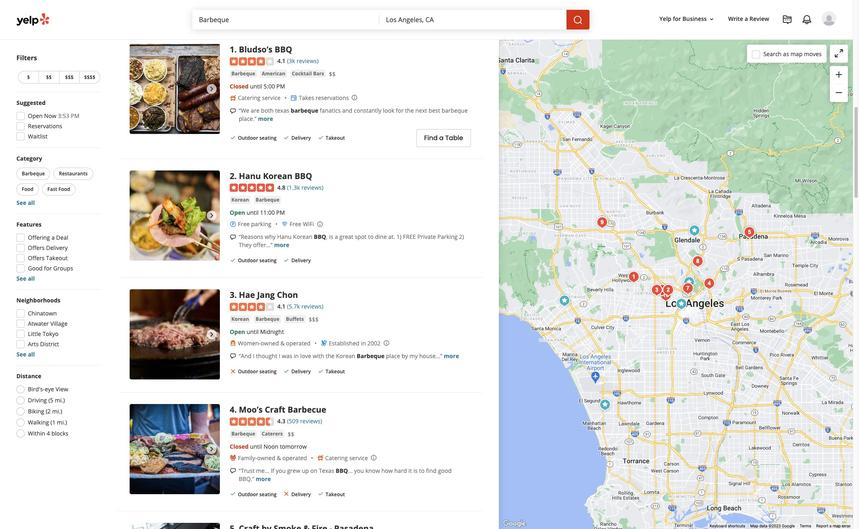 Task type: vqa. For each thing, say whether or not it's contained in the screenshot.
16 FAMILY OWNED V2 image
yes



Task type: locate. For each thing, give the bounding box(es) containing it.
1 horizontal spatial barbeque
[[442, 107, 468, 114]]

2 slideshow element from the top
[[130, 171, 220, 261]]

"we are both texas barbeque
[[239, 107, 319, 114]]

1 4.1 from the top
[[277, 57, 286, 65]]

3 see all button from the top
[[16, 351, 35, 359]]

2 . from the top
[[235, 171, 237, 182]]

craft by smoke & fire - la live image
[[673, 296, 690, 313]]

1 vertical spatial catering service
[[325, 455, 368, 462]]

1 horizontal spatial is
[[414, 467, 418, 475]]

barbeque button down category
[[16, 168, 50, 180]]

1 . from the top
[[235, 44, 237, 55]]

0 horizontal spatial hanu
[[239, 171, 261, 182]]

deal
[[56, 234, 68, 242]]

outdoor seating
[[238, 135, 277, 142], [238, 258, 277, 265], [238, 369, 277, 376], [238, 492, 277, 499]]

barbeque up 11:00
[[256, 197, 280, 204]]

more
[[258, 115, 273, 123], [274, 242, 289, 249], [444, 352, 459, 360], [256, 476, 271, 483]]

delivery down deal
[[46, 244, 68, 252]]

seating for jang
[[260, 369, 277, 376]]

if
[[271, 467, 274, 475]]

2 16 speech v2 image from the top
[[230, 354, 236, 360]]

next image for 1 . bludso's bbq
[[207, 84, 217, 94]]

2 vertical spatial pm
[[276, 209, 285, 217]]

offers delivery
[[28, 244, 68, 252]]

0 vertical spatial pm
[[277, 82, 285, 90]]

barbeque down category
[[22, 170, 45, 177]]

16 close v2 image
[[230, 369, 236, 375], [283, 491, 290, 498]]

was
[[282, 352, 292, 360]]

0 horizontal spatial none field
[[199, 15, 373, 24]]

0 vertical spatial all
[[28, 199, 35, 207]]

. for 2
[[235, 171, 237, 182]]

16 checkmark v2 image down 16 family owned v2 icon at the left bottom
[[230, 491, 236, 498]]

16 catering v2 image
[[317, 455, 324, 462]]

tyler b. image
[[822, 11, 837, 26]]

4 outdoor seating from the top
[[238, 492, 277, 499]]

3 seating from the top
[[260, 369, 277, 376]]

filters
[[16, 53, 37, 62]]

delivery down the love
[[292, 369, 311, 376]]

0 horizontal spatial food
[[22, 186, 33, 193]]

4.8 star rating image
[[230, 184, 274, 192]]

2 closed from the top
[[230, 443, 249, 451]]

1 food from the left
[[22, 186, 33, 193]]

1 vertical spatial for
[[396, 107, 404, 114]]

1 vertical spatial catering
[[325, 455, 348, 462]]

pm for 1 . bludso's bbq
[[277, 82, 285, 90]]

0 horizontal spatial map
[[791, 50, 803, 58]]

1 vertical spatial korean link
[[230, 315, 251, 324]]

more link right house..."
[[444, 352, 459, 360]]

noon
[[264, 443, 279, 451]]

3 outdoor seating from the top
[[238, 369, 277, 376]]

2 vertical spatial next image
[[207, 445, 217, 455]]

option group
[[14, 373, 102, 441]]

0 vertical spatial operated
[[286, 340, 311, 347]]

great
[[340, 233, 354, 241]]

1 horizontal spatial the
[[405, 107, 414, 114]]

. left 'hae'
[[235, 290, 237, 301]]

1 vertical spatial see
[[16, 275, 26, 283]]

0 vertical spatial korean button
[[230, 196, 251, 205]]

more down me...
[[256, 476, 271, 483]]

moves
[[805, 50, 822, 58]]

barbeque for barbeque "button" inside group
[[22, 170, 45, 177]]

grew
[[287, 467, 301, 475]]

0 vertical spatial 16 speech v2 image
[[230, 108, 236, 114]]

report
[[817, 525, 829, 529]]

0 horizontal spatial you
[[276, 467, 286, 475]]

seating for craft
[[260, 492, 277, 499]]

barbeque
[[232, 70, 255, 77], [22, 170, 45, 177], [256, 197, 280, 204], [256, 316, 280, 323], [357, 352, 385, 360], [232, 431, 255, 438]]

owned down the 'closed until noon tomorrow'
[[257, 455, 275, 462]]

good
[[438, 467, 452, 475]]

all for chinatown
[[28, 351, 35, 359]]

mi.)
[[55, 397, 65, 405], [52, 408, 62, 416], [57, 419, 67, 427]]

group
[[830, 66, 848, 102], [14, 99, 102, 143], [15, 155, 102, 207], [14, 221, 102, 283], [14, 297, 102, 359]]

3 outdoor from the top
[[238, 369, 258, 376]]

2 vertical spatial all
[[28, 351, 35, 359]]

3 slideshow element from the top
[[130, 290, 220, 380]]

(2
[[46, 408, 51, 416]]

buffets
[[286, 316, 304, 323]]

view
[[56, 386, 68, 394]]

it
[[409, 467, 412, 475]]

open now 3:53 pm
[[28, 112, 79, 120]]

2 korean link from the top
[[230, 315, 251, 324]]

cocktail bars button
[[290, 70, 326, 78]]

delivery down "reasons why hanu korean bbq
[[292, 258, 311, 265]]

2 i from the left
[[279, 352, 281, 360]]

constantly
[[354, 107, 382, 114]]

0 horizontal spatial $$$
[[65, 74, 74, 81]]

caterers
[[262, 431, 283, 438]]

0 horizontal spatial for
[[44, 265, 52, 273]]

the park's finest image
[[680, 281, 696, 297]]

place
[[386, 352, 400, 360]]

reviews) right (1.3k
[[302, 184, 324, 192]]

0 horizontal spatial 4
[[47, 430, 50, 438]]

district
[[40, 341, 59, 349]]

1 vertical spatial 4.1
[[277, 303, 286, 311]]

google image
[[501, 519, 528, 530]]

outdoor seating down thought
[[238, 369, 277, 376]]

mi.) right (5
[[55, 397, 65, 405]]

0 vertical spatial to
[[368, 233, 374, 241]]

$$$ left $$$$ 'button'
[[65, 74, 74, 81]]

0 vertical spatial see
[[16, 199, 26, 207]]

see down food button
[[16, 199, 26, 207]]

2 all from the top
[[28, 275, 35, 283]]

4 slideshow element from the top
[[130, 405, 220, 495]]

previous image for 1
[[133, 84, 143, 94]]

1 vertical spatial $$$
[[309, 316, 319, 324]]

see all down good
[[16, 275, 35, 283]]

takeout up 'groups'
[[46, 255, 68, 262]]

1 horizontal spatial catering service
[[325, 455, 368, 462]]

open for 2
[[230, 209, 245, 217]]

until for hae
[[247, 328, 259, 336]]

in left 2002
[[361, 340, 366, 347]]

4.1 star rating image down bludso's in the top left of the page
[[230, 57, 274, 66]]

16 checkmark v2 image down with
[[318, 369, 324, 375]]

4.1 link for bbq
[[277, 56, 286, 65]]

16 close v2 image for delivery
[[283, 491, 290, 498]]

2 see all button from the top
[[16, 275, 35, 283]]

neighborhoods
[[16, 297, 60, 305]]

0 vertical spatial mi.)
[[55, 397, 65, 405]]

korean link down 4.8 star rating image
[[230, 196, 251, 205]]

outdoor seating for moo's
[[238, 492, 277, 499]]

2 vertical spatial for
[[44, 265, 52, 273]]

little tokyo
[[28, 330, 59, 338]]

2 vertical spatial mi.)
[[57, 419, 67, 427]]

outdoor seating for hanu
[[238, 258, 277, 265]]

delivery down up on the bottom left of page
[[292, 492, 311, 499]]

1 16 speech v2 image from the top
[[230, 108, 236, 114]]

4 left moo's
[[230, 405, 235, 416]]

good for groups
[[28, 265, 73, 273]]

until
[[250, 82, 262, 90], [247, 209, 259, 217], [247, 328, 259, 336], [250, 443, 262, 451]]

1 korean link from the top
[[230, 196, 251, 205]]

group containing suggested
[[14, 99, 102, 143]]

offers down offering
[[28, 244, 45, 252]]

see up distance
[[16, 351, 26, 359]]

2 free from the left
[[290, 221, 302, 228]]

see all button down food button
[[16, 199, 35, 207]]

soowon galbi kbbq restaurant image
[[658, 288, 674, 304]]

4 seating from the top
[[260, 492, 277, 499]]

more for bludso's bbq
[[258, 115, 273, 123]]

16 close v2 image down 16 women owned v2 icon
[[230, 369, 236, 375]]

map for error
[[833, 525, 841, 529]]

1 vertical spatial 4.1 link
[[277, 302, 286, 311]]

1 slideshow element from the top
[[130, 44, 220, 134]]

2 vertical spatial see all
[[16, 351, 35, 359]]

1 korean button from the top
[[230, 196, 251, 205]]

see all button down good
[[16, 275, 35, 283]]

2 you from the left
[[354, 467, 364, 475]]

. for 1
[[235, 44, 237, 55]]

2 previous image from the top
[[133, 211, 143, 221]]

operated for chon
[[286, 340, 311, 347]]

walking
[[28, 419, 49, 427]]

0 horizontal spatial catering
[[238, 94, 261, 102]]

"barbeque"
[[128, 19, 166, 29]]

moo's craft barbecue image
[[701, 276, 718, 292]]

is inside ... you know how hard it is to find good bbq."
[[414, 467, 418, 475]]

, is a great spot to dine at. 1) free private parking 2) they offer..."
[[239, 233, 464, 249]]

craft by smoke & fire - pasadena image
[[742, 225, 758, 241], [742, 225, 758, 241]]

open down suggested
[[28, 112, 43, 120]]

1 vertical spatial to
[[419, 467, 425, 475]]

data
[[760, 525, 768, 529]]

food left fast
[[22, 186, 33, 193]]

1 vertical spatial 16 speech v2 image
[[230, 354, 236, 360]]

4.1 left "(5.7k" at bottom
[[277, 303, 286, 311]]

1 none field from the left
[[199, 15, 373, 24]]

a inside group
[[51, 234, 55, 242]]

0 vertical spatial see all button
[[16, 199, 35, 207]]

service down the 5:00
[[262, 94, 281, 102]]

16 speech v2 image for 3
[[230, 354, 236, 360]]

1 vertical spatial 4
[[47, 430, 50, 438]]

korean button
[[230, 196, 251, 205], [230, 315, 251, 324]]

1 vertical spatial previous image
[[133, 211, 143, 221]]

2 seating from the top
[[260, 258, 277, 265]]

0 vertical spatial &
[[281, 340, 285, 347]]

see all down arts
[[16, 351, 35, 359]]

2 horizontal spatial $$
[[329, 70, 336, 78]]

& for jang
[[281, 340, 285, 347]]

1 horizontal spatial food
[[59, 186, 70, 193]]

a right report
[[830, 525, 832, 529]]

0 horizontal spatial the
[[326, 352, 335, 360]]

. for 4
[[235, 405, 237, 416]]

1 closed from the top
[[230, 82, 249, 90]]

1 vertical spatial mi.)
[[52, 408, 62, 416]]

$$$
[[65, 74, 74, 81], [309, 316, 319, 324]]

reviews) right "(5.7k" at bottom
[[302, 303, 324, 311]]

2 4.1 star rating image from the top
[[230, 303, 274, 311]]

all down good
[[28, 275, 35, 283]]

know
[[366, 467, 380, 475]]

yelp
[[660, 15, 672, 23]]

1 previous image from the top
[[133, 84, 143, 94]]

offers for offers delivery
[[28, 244, 45, 252]]

midnight
[[260, 328, 284, 336]]

food
[[22, 186, 33, 193], [59, 186, 70, 193]]

1 horizontal spatial $$$
[[309, 316, 319, 324]]

1 vertical spatial hanu
[[277, 233, 292, 241]]

1 vertical spatial in
[[361, 340, 366, 347]]

1 horizontal spatial 4
[[230, 405, 235, 416]]

0 vertical spatial 4.1 star rating image
[[230, 57, 274, 66]]

barbeque link up midnight
[[254, 315, 281, 324]]

on
[[311, 467, 318, 475]]

16 speech v2 image for 1
[[230, 108, 236, 114]]

0 vertical spatial for
[[673, 15, 681, 23]]

a
[[745, 15, 749, 23], [439, 134, 444, 143], [335, 233, 338, 241], [51, 234, 55, 242], [830, 525, 832, 529]]

0 horizontal spatial i
[[253, 352, 255, 360]]

caterers button
[[260, 430, 285, 439]]

slideshow element for 3
[[130, 290, 220, 380]]

2 4.1 from the top
[[277, 303, 286, 311]]

0 horizontal spatial to
[[368, 233, 374, 241]]

food right fast
[[59, 186, 70, 193]]

1 free from the left
[[238, 221, 250, 228]]

0 vertical spatial $$$
[[65, 74, 74, 81]]

the left the next
[[405, 107, 414, 114]]

delivery down "we are both texas barbeque
[[292, 135, 311, 142]]

0 vertical spatial previous image
[[133, 84, 143, 94]]

1 4.1 star rating image from the top
[[230, 57, 274, 66]]

hanu for .
[[239, 171, 261, 182]]

closed for moo's craft barbecue
[[230, 443, 249, 451]]

korean up open until midnight
[[232, 316, 249, 323]]

by
[[402, 352, 408, 360]]

1 vertical spatial &
[[277, 455, 281, 462]]

4.3 star rating image
[[230, 418, 274, 426]]

0 horizontal spatial $$
[[46, 74, 52, 81]]

4.3 link
[[277, 417, 286, 426]]

info icon image
[[352, 94, 358, 101], [352, 94, 358, 101], [317, 221, 323, 228], [317, 221, 323, 228], [383, 340, 390, 347], [383, 340, 390, 347], [371, 455, 377, 462], [371, 455, 377, 462]]

0 vertical spatial is
[[329, 233, 333, 241]]

catering right 16 catering v2 icon
[[325, 455, 348, 462]]

barbeque right best
[[442, 107, 468, 114]]

1 vertical spatial 4.1 star rating image
[[230, 303, 274, 311]]

i left was
[[279, 352, 281, 360]]

1 horizontal spatial in
[[294, 352, 299, 360]]

. for 3
[[235, 290, 237, 301]]

hae jang chon link
[[239, 290, 298, 301]]

to left dine
[[368, 233, 374, 241]]

(5.7k reviews)
[[287, 303, 324, 311]]

0 horizontal spatial free
[[238, 221, 250, 228]]

search as map moves
[[764, 50, 822, 58]]

offers
[[28, 244, 45, 252], [28, 255, 45, 262]]

next image
[[207, 84, 217, 94], [207, 330, 217, 340], [207, 445, 217, 455]]

search
[[764, 50, 782, 58]]

zoom out image
[[835, 88, 844, 98]]

4.1 star rating image
[[230, 57, 274, 66], [230, 303, 274, 311]]

2 vertical spatial see
[[16, 351, 26, 359]]

16 women owned v2 image
[[230, 340, 236, 347]]

open inside group
[[28, 112, 43, 120]]

is right it
[[414, 467, 418, 475]]

slideshow element
[[130, 44, 220, 134], [130, 171, 220, 261], [130, 290, 220, 380], [130, 405, 220, 495]]

outdoor seating down offer..."
[[238, 258, 277, 265]]

operated up the love
[[286, 340, 311, 347]]

to inside ", is a great spot to dine at. 1) free private parking 2) they offer...""
[[368, 233, 374, 241]]

16 speech v2 image left "we
[[230, 108, 236, 114]]

in
[[191, 19, 197, 29], [361, 340, 366, 347], [294, 352, 299, 360]]

a for offering a deal
[[51, 234, 55, 242]]

group containing category
[[15, 155, 102, 207]]

map region
[[450, 16, 860, 530]]

for inside button
[[673, 15, 681, 23]]

takes
[[299, 94, 314, 102]]

barbeque inside group
[[22, 170, 45, 177]]

3 all from the top
[[28, 351, 35, 359]]

2 korean button from the top
[[230, 315, 251, 324]]

texas
[[275, 107, 289, 114]]

2 4.1 link from the top
[[277, 302, 286, 311]]

0 vertical spatial korean link
[[230, 196, 251, 205]]

1 horizontal spatial hanu
[[277, 233, 292, 241]]

takeout down "and i thought i was in love with the korean barbeque place by my house..." more
[[326, 369, 345, 376]]

barbeque down takes
[[291, 107, 319, 114]]

1 horizontal spatial catering
[[325, 455, 348, 462]]

none field find
[[199, 15, 373, 24]]

for for business
[[673, 15, 681, 23]]

0 horizontal spatial service
[[262, 94, 281, 102]]

tokyo
[[43, 330, 59, 338]]

see up neighborhoods
[[16, 275, 26, 283]]

catering service down 'closed until 5:00 pm'
[[238, 94, 281, 102]]

0 horizontal spatial is
[[329, 233, 333, 241]]

free wifi
[[290, 221, 314, 228]]

2 outdoor seating from the top
[[238, 258, 277, 265]]

2 offers from the top
[[28, 255, 45, 262]]

16 checkmark v2 image
[[230, 135, 236, 141], [318, 135, 324, 141], [230, 257, 236, 264], [283, 369, 290, 375], [318, 369, 324, 375]]

free for free parking
[[238, 221, 250, 228]]

previous image
[[133, 84, 143, 94], [133, 211, 143, 221], [133, 330, 143, 340]]

4.1 star rating image for hae
[[230, 303, 274, 311]]

more link down me...
[[256, 476, 271, 483]]

mi.) for walking (1 mi.)
[[57, 419, 67, 427]]

4 outdoor from the top
[[238, 492, 258, 499]]

chon
[[277, 290, 298, 301]]

0 vertical spatial map
[[791, 50, 803, 58]]

service up ...
[[349, 455, 368, 462]]

fanatics
[[320, 107, 341, 114]]

1 4.1 link from the top
[[277, 56, 286, 65]]

2 barbeque from the left
[[442, 107, 468, 114]]

are
[[251, 107, 260, 114]]

a inside ", is a great spot to dine at. 1) free private parking 2) they offer...""
[[335, 233, 338, 241]]

1 vertical spatial is
[[414, 467, 418, 475]]

all down arts
[[28, 351, 35, 359]]

4 . from the top
[[235, 405, 237, 416]]

restaurants button
[[54, 168, 93, 180]]

offers takeout
[[28, 255, 68, 262]]

0 vertical spatial catering service
[[238, 94, 281, 102]]

a right write
[[745, 15, 749, 23]]

0 vertical spatial service
[[262, 94, 281, 102]]

16 checkmark v2 image down texas
[[318, 491, 324, 498]]

16 family owned v2 image
[[230, 455, 236, 462]]

hanu for why
[[277, 233, 292, 241]]

1 horizontal spatial i
[[279, 352, 281, 360]]

the right with
[[326, 352, 335, 360]]

4.1 link
[[277, 56, 286, 65], [277, 302, 286, 311]]

3 16 speech v2 image from the top
[[230, 469, 236, 475]]

1 horizontal spatial for
[[396, 107, 404, 114]]

3 previous image from the top
[[133, 330, 143, 340]]

16 checkmark v2 image
[[283, 135, 290, 141], [283, 257, 290, 264], [230, 491, 236, 498], [318, 491, 324, 498]]

0 vertical spatial 4
[[230, 405, 235, 416]]

1 vertical spatial offers
[[28, 255, 45, 262]]

pm right 3:53
[[71, 112, 79, 120]]

outdoor seating for hae
[[238, 369, 277, 376]]

for
[[673, 15, 681, 23], [396, 107, 404, 114], [44, 265, 52, 273]]

1 vertical spatial the
[[326, 352, 335, 360]]

. left bludso's in the top left of the page
[[235, 44, 237, 55]]

1 you from the left
[[276, 467, 286, 475]]

as
[[784, 50, 789, 58]]

"reasons
[[239, 233, 263, 241]]

all down food button
[[28, 199, 35, 207]]

0 vertical spatial catering
[[238, 94, 261, 102]]

1 vertical spatial closed
[[230, 443, 249, 451]]

bird's-
[[28, 386, 45, 394]]

0 vertical spatial hanu
[[239, 171, 261, 182]]

outdoor for moo's
[[238, 492, 258, 499]]

16 checkmark v2 image down texas at the top left of page
[[283, 135, 290, 141]]

None field
[[199, 15, 373, 24], [386, 15, 560, 24]]

now
[[44, 112, 56, 120]]

mi.) right (2
[[52, 408, 62, 416]]

1 vertical spatial map
[[833, 525, 841, 529]]

$$$ down (5.7k reviews)
[[309, 316, 319, 324]]

1 vertical spatial 16 close v2 image
[[283, 491, 290, 498]]

korean link up open until midnight
[[230, 315, 251, 324]]

4 . moo's craft barbecue
[[230, 405, 326, 416]]

reviews) down barbecue
[[300, 418, 322, 426]]

0 horizontal spatial barbeque
[[291, 107, 319, 114]]

a right the ,
[[335, 233, 338, 241]]

1 horizontal spatial map
[[833, 525, 841, 529]]

hae jang chon image
[[649, 282, 665, 299]]

1 vertical spatial korean button
[[230, 315, 251, 324]]

previous image
[[133, 445, 143, 455]]

for right look
[[396, 107, 404, 114]]

keyboard shortcuts button
[[710, 524, 746, 530]]

1 horizontal spatial free
[[290, 221, 302, 228]]

offers for offers takeout
[[28, 255, 45, 262]]

3 next image from the top
[[207, 445, 217, 455]]

2 next image from the top
[[207, 330, 217, 340]]

16 checkmark v2 image down fanatics
[[318, 135, 324, 141]]

0 horizontal spatial catering service
[[238, 94, 281, 102]]

1 vertical spatial operated
[[283, 455, 307, 462]]

big ants bbq image
[[690, 254, 706, 270]]

& up was
[[281, 340, 285, 347]]

more down "reasons why hanu korean bbq
[[274, 242, 289, 249]]

to inside ... you know how hard it is to find good bbq."
[[419, 467, 425, 475]]

4.1 left (3k
[[277, 57, 286, 65]]

4
[[230, 405, 235, 416], [47, 430, 50, 438]]

american button
[[260, 70, 287, 78]]

1 vertical spatial service
[[349, 455, 368, 462]]

0 vertical spatial 4.1 link
[[277, 56, 286, 65]]

3 see all from the top
[[16, 351, 35, 359]]

korean
[[263, 171, 293, 182], [232, 197, 249, 204], [293, 233, 313, 241], [232, 316, 249, 323], [336, 352, 355, 360]]

open up 16 women owned v2 icon
[[230, 328, 245, 336]]

2 outdoor from the top
[[238, 258, 258, 265]]

None search field
[[193, 10, 592, 30]]

until up family-
[[250, 443, 262, 451]]

4.1 star rating image down 'hae'
[[230, 303, 274, 311]]

map for moves
[[791, 50, 803, 58]]

takeout inside group
[[46, 255, 68, 262]]

1 barbeque from the left
[[291, 107, 319, 114]]

1 horizontal spatial to
[[419, 467, 425, 475]]

reviews) for 4 . moo's craft barbecue
[[300, 418, 322, 426]]

barbeque up 'closed until 5:00 pm'
[[232, 70, 255, 77]]

1 see all button from the top
[[16, 199, 35, 207]]

for down offers takeout
[[44, 265, 52, 273]]

is inside ", is a great spot to dine at. 1) free private parking 2) they offer...""
[[329, 233, 333, 241]]

1 next image from the top
[[207, 84, 217, 94]]

4.1 link for jang
[[277, 302, 286, 311]]

outdoor down they on the top left of page
[[238, 258, 258, 265]]

for inside group
[[44, 265, 52, 273]]

the
[[405, 107, 414, 114], [326, 352, 335, 360]]

service for 16 catering v2 image
[[262, 94, 281, 102]]

0 vertical spatial owned
[[261, 340, 279, 347]]

0 vertical spatial 16 close v2 image
[[230, 369, 236, 375]]

$ button
[[18, 71, 38, 84]]

0 vertical spatial 4.1
[[277, 57, 286, 65]]

with
[[313, 352, 324, 360]]

3 see from the top
[[16, 351, 26, 359]]

takeout down fanatics
[[326, 135, 345, 142]]

delivery inside group
[[46, 244, 68, 252]]

seating down offer..."
[[260, 258, 277, 265]]

biking
[[28, 408, 44, 416]]

up
[[302, 467, 309, 475]]

see
[[16, 199, 26, 207], [16, 275, 26, 283], [16, 351, 26, 359]]

pm up 16 free wifi v2 icon
[[276, 209, 285, 217]]

operated down tomorrow
[[283, 455, 307, 462]]

1 offers from the top
[[28, 244, 45, 252]]

seating down both
[[260, 135, 277, 142]]

open for 3
[[230, 328, 245, 336]]

a right find at the top
[[439, 134, 444, 143]]

see for chinatown
[[16, 351, 26, 359]]

2 see all from the top
[[16, 275, 35, 283]]

2 see from the top
[[16, 275, 26, 283]]

catering service
[[238, 94, 281, 102], [325, 455, 368, 462]]

2 none field from the left
[[386, 15, 560, 24]]

for inside fanatics and constantly look for the next best barbeque place."
[[396, 107, 404, 114]]

previous image for 2
[[133, 211, 143, 221]]

5:00
[[264, 82, 275, 90]]

1 see all from the top
[[16, 199, 35, 207]]

3 . from the top
[[235, 290, 237, 301]]

free right 16 parking v2 icon
[[238, 221, 250, 228]]

1 horizontal spatial service
[[349, 455, 368, 462]]

1 vertical spatial open
[[230, 209, 245, 217]]

2 vertical spatial previous image
[[133, 330, 143, 340]]

16 speech v2 image
[[230, 108, 236, 114], [230, 354, 236, 360], [230, 469, 236, 475]]



Task type: describe. For each thing, give the bounding box(es) containing it.
$
[[27, 74, 30, 81]]

suggested
[[16, 99, 46, 107]]

(1.3k reviews)
[[287, 184, 324, 192]]

pm for 2 . hanu korean bbq
[[276, 209, 285, 217]]

$$ for 4 . moo's craft barbecue
[[288, 431, 294, 439]]

hae
[[239, 290, 255, 301]]

group containing neighborhoods
[[14, 297, 102, 359]]

within 4 blocks
[[28, 430, 68, 438]]

operated for barbecue
[[283, 455, 307, 462]]

16 checkmark v2 image down 16 speech v2 image
[[230, 257, 236, 264]]

hard
[[395, 467, 407, 475]]

16 speech v2 image
[[230, 235, 236, 241]]

mi.) for driving (5 mi.)
[[55, 397, 65, 405]]

spot
[[355, 233, 367, 241]]

place."
[[239, 115, 257, 123]]

offering a deal
[[28, 234, 68, 242]]

barbeque button up midnight
[[254, 315, 281, 324]]

4.1 for bbq
[[277, 57, 286, 65]]

service for 16 catering v2 icon
[[349, 455, 368, 462]]

you inside ... you know how hard it is to find good bbq."
[[354, 467, 364, 475]]

reviews) for 2 . hanu korean bbq
[[302, 184, 324, 192]]

groups
[[53, 265, 73, 273]]

(1
[[51, 419, 56, 427]]

outdoor for hanu
[[238, 258, 258, 265]]

all
[[118, 19, 127, 29]]

next
[[416, 107, 427, 114]]

see all for chinatown
[[16, 351, 35, 359]]

$$ button
[[38, 71, 59, 84]]

more link for chon
[[444, 352, 459, 360]]

blocks
[[51, 430, 68, 438]]

barbeque link up 11:00
[[254, 196, 281, 205]]

16 established in v2 image
[[321, 340, 327, 347]]

barbeque link up 'closed until 5:00 pm'
[[230, 70, 257, 78]]

more link for barbecue
[[256, 476, 271, 483]]

barbeque button inside group
[[16, 168, 50, 180]]

hanu korean bbq image
[[660, 282, 677, 299]]

1 i from the left
[[253, 352, 255, 360]]

16 speech v2 image for 4
[[230, 469, 236, 475]]

korean button for korean link corresponding to barbeque "button" over 11:00
[[230, 196, 251, 205]]

barbeque for barbeque "button" on top of 'closed until 5:00 pm'
[[232, 70, 255, 77]]

seating for korean
[[260, 258, 277, 265]]

0 horizontal spatial in
[[191, 19, 197, 29]]

2 vertical spatial in
[[294, 352, 299, 360]]

16 free wifi v2 image
[[282, 221, 288, 228]]

all for offering a deal
[[28, 275, 35, 283]]

baekjeong - los angeles image
[[654, 282, 671, 299]]

bbq down wifi
[[314, 233, 326, 241]]

©2023
[[769, 525, 781, 529]]

search image
[[573, 15, 583, 25]]

korean link for barbeque "button" over 11:00
[[230, 196, 251, 205]]

next image for 4 . moo's craft barbecue
[[207, 445, 217, 455]]

buffets link
[[285, 315, 306, 324]]

(3k reviews) link
[[287, 56, 319, 65]]

slideshow element for 4
[[130, 405, 220, 495]]

me...
[[256, 467, 269, 475]]

find
[[424, 134, 438, 143]]

delivery for 2 . hanu korean bbq
[[292, 258, 311, 265]]

the inside fanatics and constantly look for the next best barbeque place."
[[405, 107, 414, 114]]

best
[[429, 107, 440, 114]]

hanu korean bbq link
[[239, 171, 312, 182]]

parking
[[438, 233, 458, 241]]

barbeque button up 11:00
[[254, 196, 281, 205]]

barbeque button up 'closed until 5:00 pm'
[[230, 70, 257, 78]]

review
[[750, 15, 770, 23]]

4.1 star rating image for bludso's
[[230, 57, 274, 66]]

"and i thought i was in love with the korean barbeque place by my house..." more
[[239, 352, 459, 360]]

1 seating from the top
[[260, 135, 277, 142]]

group containing features
[[14, 221, 102, 283]]

... you know how hard it is to find good bbq."
[[239, 467, 452, 483]]

open until 11:00 pm
[[230, 209, 285, 217]]

bird's-eye view
[[28, 386, 68, 394]]

slideshow element for 1
[[130, 44, 220, 134]]

jang
[[257, 290, 275, 301]]

3 . hae jang chon
[[230, 290, 298, 301]]

dine
[[375, 233, 387, 241]]

3:53
[[58, 112, 69, 120]]

1 all from the top
[[28, 199, 35, 207]]

next image
[[207, 211, 217, 221]]

$$$ inside button
[[65, 74, 74, 81]]

see all button for chinatown
[[16, 351, 35, 359]]

"we
[[239, 107, 249, 114]]

arts
[[28, 341, 39, 349]]

more link for bbq
[[274, 242, 289, 249]]

atwater village
[[28, 320, 68, 328]]

features
[[16, 221, 42, 229]]

a for find a table
[[439, 134, 444, 143]]

sauced bbq & spirits - el segundo image
[[597, 397, 613, 414]]

1
[[230, 44, 235, 55]]

reviews) for 3 . hae jang chon
[[302, 303, 324, 311]]

$$ inside the $$ button
[[46, 74, 52, 81]]

barbeque link down 4.3 star rating image
[[230, 430, 257, 439]]

notifications image
[[802, 15, 812, 25]]

women-
[[238, 340, 261, 347]]

fanatics and constantly look for the next best barbeque place."
[[239, 107, 468, 123]]

good
[[28, 265, 43, 273]]

2 horizontal spatial in
[[361, 340, 366, 347]]

until for bludso's
[[250, 82, 262, 90]]

both
[[261, 107, 274, 114]]

16 checkmark v2 image down "reasons why hanu korean bbq
[[283, 257, 290, 264]]

previous image for 3
[[133, 330, 143, 340]]

delivery for 3 . hae jang chon
[[292, 369, 311, 376]]

korean down 4.8 star rating image
[[232, 197, 249, 204]]

1 outdoor from the top
[[238, 135, 258, 142]]

until for moo's
[[250, 443, 262, 451]]

fast food
[[47, 186, 70, 193]]

wood ranch brentwood image
[[556, 293, 573, 310]]

los
[[199, 19, 209, 29]]

food button
[[16, 183, 39, 196]]

4 inside option group
[[47, 430, 50, 438]]

Find text field
[[199, 15, 373, 24]]

korean down established
[[336, 352, 355, 360]]

projects image
[[783, 15, 793, 25]]

find a table
[[424, 134, 463, 143]]

Near text field
[[386, 15, 560, 24]]

chinatown
[[28, 310, 57, 318]]

16 checkmark v2 image up 2
[[230, 135, 236, 141]]

barbeque down 2002
[[357, 352, 385, 360]]

korean up 4.8 link
[[263, 171, 293, 182]]

$$$$
[[84, 74, 95, 81]]

catering service for 16 catering v2 image
[[238, 94, 281, 102]]

little
[[28, 330, 41, 338]]

next image for 3 . hae jang chon
[[207, 330, 217, 340]]

option group containing distance
[[14, 373, 102, 441]]

owned for jang
[[261, 340, 279, 347]]

catering for 16 catering v2 image
[[238, 94, 261, 102]]

4.1 for jang
[[277, 303, 286, 311]]

16 chevron down v2 image
[[709, 16, 715, 22]]

crispy corner image
[[681, 275, 698, 291]]

2 food from the left
[[59, 186, 70, 193]]

(3k
[[287, 57, 295, 65]]

fast
[[47, 186, 57, 193]]

korean link for barbeque "button" on top of midnight
[[230, 315, 251, 324]]

open until midnight
[[230, 328, 284, 336]]

2
[[230, 171, 235, 182]]

private
[[418, 233, 436, 241]]

aj's tex-mex & barbecue image
[[594, 215, 611, 231]]

barbeque for barbeque "button" below 4.3 star rating image
[[232, 431, 255, 438]]

slideshow element for 2
[[130, 171, 220, 261]]

see all button for offering a deal
[[16, 275, 35, 283]]

16 catering v2 image
[[230, 95, 236, 101]]

(5.7k reviews) link
[[287, 302, 324, 311]]

bbq up (3k
[[275, 44, 292, 55]]

1 outdoor seating from the top
[[238, 135, 277, 142]]

expand map image
[[835, 48, 844, 58]]

a for report a map error
[[830, 525, 832, 529]]

16 takes reservations v2 image
[[291, 95, 297, 101]]

catering for 16 catering v2 icon
[[325, 455, 348, 462]]

zoom in image
[[835, 70, 844, 80]]

1 see from the top
[[16, 199, 26, 207]]

bbq right texas
[[336, 467, 348, 475]]

see for offering a deal
[[16, 275, 26, 283]]

closed for bludso's bbq
[[230, 82, 249, 90]]

write
[[729, 15, 744, 23]]

outdoor for hae
[[238, 369, 258, 376]]

owned for craft
[[257, 455, 275, 462]]

more for hanu korean bbq
[[274, 242, 289, 249]]

more link down both
[[258, 115, 273, 123]]

catering service for 16 catering v2 icon
[[325, 455, 368, 462]]

(509
[[287, 418, 299, 426]]

report a map error link
[[817, 525, 851, 529]]

until for hanu
[[247, 209, 259, 217]]

16 parking v2 image
[[230, 221, 236, 228]]

1 . bludso's bbq
[[230, 44, 292, 55]]

bludso's bbq image
[[626, 269, 642, 286]]

$$ for 1 . bludso's bbq
[[329, 70, 336, 78]]

california kitchen image
[[687, 223, 703, 239]]

closed until noon tomorrow
[[230, 443, 307, 451]]

american
[[262, 70, 286, 77]]

& for craft
[[277, 455, 281, 462]]

korean down free wifi
[[293, 233, 313, 241]]

$$$$ button
[[79, 71, 100, 84]]

terms link
[[800, 525, 812, 529]]

offering
[[28, 234, 50, 242]]

atwater
[[28, 320, 49, 328]]

write a review
[[729, 15, 770, 23]]

write a review link
[[725, 12, 773, 26]]

my
[[410, 352, 418, 360]]

free for free wifi
[[290, 221, 302, 228]]

cocktail bars
[[292, 70, 324, 77]]

how
[[382, 467, 393, 475]]

a for write a review
[[745, 15, 749, 23]]

16 close v2 image for outdoor seating
[[230, 369, 236, 375]]

error
[[842, 525, 851, 529]]

takeout down ... you know how hard it is to find good bbq."
[[326, 492, 345, 499]]

at.
[[388, 233, 395, 241]]

"trust
[[239, 467, 255, 475]]

"trust me... if you grew up on texas bbq
[[239, 467, 348, 475]]

mi.) for biking (2 mi.)
[[52, 408, 62, 416]]

2002
[[368, 340, 381, 347]]

more for moo's craft barbecue
[[256, 476, 271, 483]]

1 vertical spatial pm
[[71, 112, 79, 120]]

takes reservations
[[299, 94, 349, 102]]

barbeque inside fanatics and constantly look for the next best barbeque place."
[[442, 107, 468, 114]]

bbq up '(1.3k reviews)' link
[[295, 171, 312, 182]]

more right house..."
[[444, 352, 459, 360]]

barbeque for barbeque "button" over 11:00
[[256, 197, 280, 204]]

korean button for korean link related to barbeque "button" on top of midnight
[[230, 315, 251, 324]]

delivery for 4 . moo's craft barbecue
[[292, 492, 311, 499]]

distance
[[16, 373, 41, 381]]

4.8
[[277, 184, 286, 192]]

user actions element
[[653, 10, 848, 61]]

reviews) for 1 . bludso's bbq
[[297, 57, 319, 65]]

2)
[[459, 233, 464, 241]]

16 checkmark v2 image down was
[[283, 369, 290, 375]]

barbeque button down 4.3 star rating image
[[230, 430, 257, 439]]

barbeque for barbeque "button" on top of midnight
[[256, 316, 280, 323]]

see all for offering a deal
[[16, 275, 35, 283]]

none field near
[[386, 15, 560, 24]]

for for groups
[[44, 265, 52, 273]]



